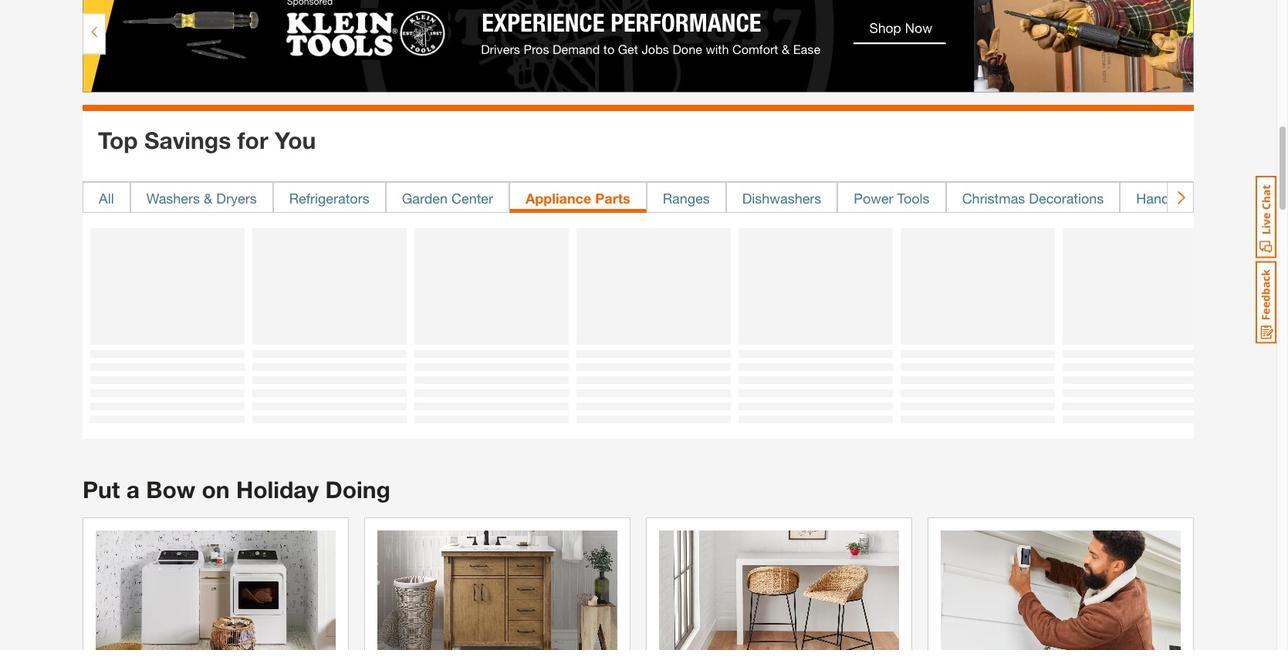 Task type: vqa. For each thing, say whether or not it's contained in the screenshot.
Christmas Decorations
yes



Task type: describe. For each thing, give the bounding box(es) containing it.
parts
[[595, 190, 630, 207]]

on
[[202, 476, 230, 504]]

garden center
[[402, 190, 493, 207]]

garden center button
[[386, 182, 509, 213]]

refrigerators button
[[273, 182, 386, 213]]

garden
[[402, 190, 448, 207]]

image for special buy savings image
[[377, 531, 617, 651]]

put
[[83, 476, 120, 504]]

feedback link image
[[1256, 261, 1277, 344]]

&
[[204, 190, 213, 207]]

all
[[99, 190, 114, 207]]

christmas decorations
[[962, 190, 1104, 207]]

a
[[126, 476, 140, 504]]

power tools
[[854, 190, 930, 207]]

dryers
[[216, 190, 257, 207]]

image for up to 35% off image
[[659, 531, 899, 651]]

power
[[854, 190, 894, 207]]

hand
[[1136, 190, 1170, 207]]

you
[[275, 127, 316, 154]]

top savings for you
[[98, 127, 316, 154]]

washers & dryers button
[[130, 182, 273, 213]]

savings
[[144, 127, 231, 154]]

tools for hand tools
[[1174, 190, 1206, 207]]

ranges
[[663, 190, 710, 207]]

decorations
[[1029, 190, 1104, 207]]

image for up to $500 off image
[[96, 531, 336, 651]]

next arrow image
[[1174, 190, 1187, 205]]

washers
[[146, 190, 200, 207]]



Task type: locate. For each thing, give the bounding box(es) containing it.
christmas
[[962, 190, 1025, 207]]

0 horizontal spatial tools
[[897, 190, 930, 207]]

for
[[237, 127, 268, 154]]

top
[[98, 127, 138, 154]]

hand tools
[[1136, 190, 1206, 207]]

ranges button
[[647, 182, 726, 213]]

holiday
[[236, 476, 319, 504]]

2 tools from the left
[[1174, 190, 1206, 207]]

dishwashers
[[742, 190, 821, 207]]

appliance parts button
[[509, 182, 647, 213]]

image for up to 40% off image
[[941, 531, 1181, 651]]

appliance parts
[[526, 190, 630, 207]]

put a bow on holiday doing
[[83, 476, 390, 504]]

appliance
[[526, 190, 591, 207]]

washers & dryers
[[146, 190, 257, 207]]

dishwashers button
[[726, 182, 838, 213]]

doing
[[325, 476, 390, 504]]

1 tools from the left
[[897, 190, 930, 207]]

hand tools button
[[1120, 182, 1222, 213]]

tools right hand
[[1174, 190, 1206, 207]]

tools
[[897, 190, 930, 207], [1174, 190, 1206, 207]]

refrigerators
[[289, 190, 369, 207]]

bow
[[146, 476, 195, 504]]

tools right power
[[897, 190, 930, 207]]

tools for power tools
[[897, 190, 930, 207]]

christmas decorations button
[[946, 182, 1120, 213]]

live chat image
[[1256, 176, 1277, 259]]

all button
[[83, 182, 130, 213]]

power tools button
[[838, 182, 946, 213]]

1 horizontal spatial tools
[[1174, 190, 1206, 207]]

center
[[452, 190, 493, 207]]



